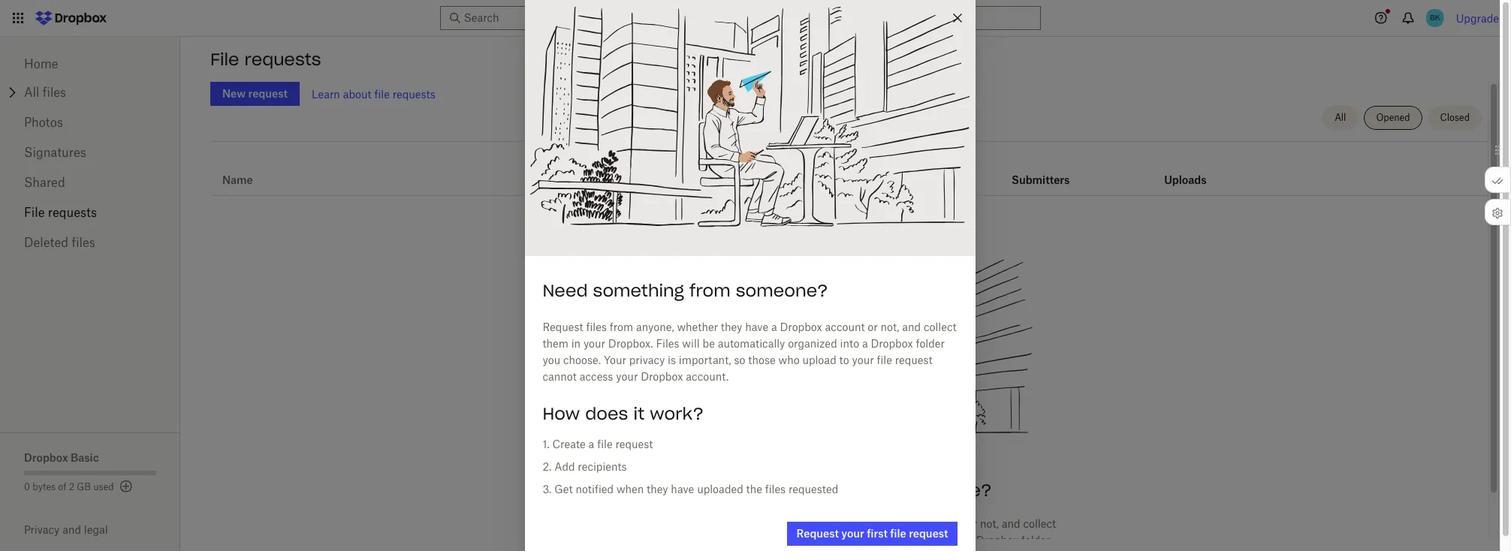 Task type: vqa. For each thing, say whether or not it's contained in the screenshot.
leftmost or
yes



Task type: describe. For each thing, give the bounding box(es) containing it.
collect for request files from anyone, whether they have a dropbox account or not, and collect them in your dropbox. files will be automatically organized into a dropbox folder you choose. your privacy is important, so those who upload to your file reque
[[1023, 517, 1056, 530]]

important, for request files from anyone, whether they have a dropbox account or not, and collect them in your dropbox. files will be automatically organized into a dropbox folder you choose. your privacy is important, so those who upload to your file reque
[[790, 551, 843, 551]]

upload for request files from anyone, whether they have a dropbox account or not, and collect them in your dropbox. files will be automatically organized into a dropbox folder you choose. your privacy is important, so those who upload to your file reque
[[914, 551, 948, 551]]

2.
[[543, 460, 552, 473]]

all
[[1335, 112, 1346, 123]]

upgrade
[[1456, 12, 1499, 24]]

0 bytes of 2 gb used
[[24, 481, 114, 493]]

deleted
[[24, 235, 68, 250]]

2 horizontal spatial requests
[[393, 87, 435, 100]]

account for request files from anyone, whether they have a dropbox account or not, and collect them in your dropbox. files will be automatically organized into a dropbox folder you choose. your privacy is important, so those who upload to your file request cannot access your dropbox account.
[[825, 321, 865, 333]]

0 horizontal spatial column header
[[1012, 153, 1072, 189]]

the
[[746, 483, 762, 496]]

dropbox. for request files from anyone, whether they have a dropbox account or not, and collect them in your dropbox. files will be automatically organized into a dropbox folder you choose. your privacy is important, so those who upload to your file request cannot access your dropbox account.
[[608, 337, 653, 350]]

who for request files from anyone, whether they have a dropbox account or not, and collect them in your dropbox. files will be automatically organized into a dropbox folder you choose. your privacy is important, so those who upload to your file request cannot access your dropbox account.
[[778, 354, 800, 367]]

folder for request files from anyone, whether they have a dropbox account or not, and collect them in your dropbox. files will be automatically organized into a dropbox folder you choose. your privacy is important, so those who upload to your file reque
[[1021, 534, 1050, 547]]

you for request files from anyone, whether they have a dropbox account or not, and collect them in your dropbox. files will be automatically organized into a dropbox folder you choose. your privacy is important, so those who upload to your file reque
[[654, 551, 672, 551]]

organized for request files from anyone, whether they have a dropbox account or not, and collect them in your dropbox. files will be automatically organized into a dropbox folder you choose. your privacy is important, so those who upload to your file request cannot access your dropbox account.
[[788, 337, 837, 350]]

request for 1. create a file request
[[615, 438, 653, 451]]

about
[[343, 87, 372, 100]]

pro trial element
[[836, 171, 860, 189]]

row containing name
[[210, 147, 1488, 196]]

1 horizontal spatial something
[[757, 480, 848, 501]]

files for request files from anyone, whether they have a dropbox account or not, and collect them in your dropbox. files will be automatically organized into a dropbox folder you choose. your privacy is important, so those who upload to your file request cannot access your dropbox account.
[[656, 337, 679, 350]]

files for request files from anyone, whether they have a dropbox account or not, and collect them in your dropbox. files will be automatically organized into a dropbox folder you choose. your privacy is important, so those who upload to your file reque
[[761, 534, 785, 547]]

dialog containing need something from someone?
[[525, 0, 975, 551]]

upgrade link
[[1456, 12, 1499, 24]]

request your first file request button
[[787, 522, 957, 546]]

recipients
[[578, 460, 627, 473]]

automatically for request files from anyone, whether they have a dropbox account or not, and collect them in your dropbox. files will be automatically organized into a dropbox folder you choose. your privacy is important, so those who upload to your file reque
[[823, 534, 891, 547]]

organized for request files from anyone, whether they have a dropbox account or not, and collect them in your dropbox. files will be automatically organized into a dropbox folder you choose. your privacy is important, so those who upload to your file reque
[[893, 534, 943, 547]]

1 vertical spatial need something from someone?
[[706, 480, 992, 501]]

1 vertical spatial need
[[706, 480, 751, 501]]

those for request files from anyone, whether they have a dropbox account or not, and collect them in your dropbox. files will be automatically organized into a dropbox folder you choose. your privacy is important, so those who upload to your file reque
[[860, 551, 887, 551]]

dropbox basic
[[24, 451, 99, 464]]

0
[[24, 481, 30, 493]]

when
[[617, 483, 644, 496]]

your inside button
[[841, 527, 864, 540]]

2 vertical spatial requests
[[48, 205, 97, 220]]

2 horizontal spatial column header
[[1427, 156, 1488, 186]]

account.
[[686, 370, 729, 383]]

who for request files from anyone, whether they have a dropbox account or not, and collect them in your dropbox. files will be automatically organized into a dropbox folder you choose. your privacy is important, so those who upload to your file reque
[[890, 551, 911, 551]]

of
[[58, 481, 66, 493]]

shared
[[24, 175, 65, 190]]

uploaded
[[697, 483, 743, 496]]

how
[[543, 403, 580, 424]]

in for request files from anyone, whether they have a dropbox account or not, and collect them in your dropbox. files will be automatically organized into a dropbox folder you choose. your privacy is important, so those who upload to your file reque
[[677, 534, 686, 547]]

folder for request files from anyone, whether they have a dropbox account or not, and collect them in your dropbox. files will be automatically organized into a dropbox folder you choose. your privacy is important, so those who upload to your file request cannot access your dropbox account.
[[916, 337, 945, 350]]

in for request files from anyone, whether they have a dropbox account or not, and collect them in your dropbox. files will be automatically organized into a dropbox folder you choose. your privacy is important, so those who upload to your file request cannot access your dropbox account.
[[571, 337, 581, 350]]

1 vertical spatial someone?
[[899, 480, 992, 501]]

closed button
[[1428, 106, 1482, 130]]

request files from anyone, whether they have a dropbox account or not, and collect them in your dropbox. files will be automatically organized into a dropbox folder you choose. your privacy is important, so those who upload to your file reque
[[642, 517, 1056, 551]]

bytes
[[33, 481, 56, 493]]

request for request your first file request
[[796, 527, 839, 540]]

have for request files from anyone, whether they have a dropbox account or not, and collect them in your dropbox. files will be automatically organized into a dropbox folder you choose. your privacy is important, so those who upload to your file reque
[[845, 517, 868, 530]]

get more space image
[[117, 478, 135, 496]]

deleted files
[[24, 235, 95, 250]]

does
[[585, 403, 628, 424]]

from up request files from anyone, whether they have a dropbox account or not, and collect them in your dropbox. files will be automatically organized into a dropbox folder you choose. your privacy is important, so those who upload to your file request cannot access your dropbox account.
[[689, 280, 731, 301]]

your for request files from anyone, whether they have a dropbox account or not, and collect them in your dropbox. files will be automatically organized into a dropbox folder you choose. your privacy is important, so those who upload to your file reque
[[715, 551, 738, 551]]

photos link
[[24, 107, 156, 137]]

privacy for request files from anyone, whether they have a dropbox account or not, and collect them in your dropbox. files will be automatically organized into a dropbox folder you choose. your privacy is important, so those who upload to your file request cannot access your dropbox account.
[[629, 354, 665, 367]]

is for request files from anyone, whether they have a dropbox account or not, and collect them in your dropbox. files will be automatically organized into a dropbox folder you choose. your privacy is important, so those who upload to your file request cannot access your dropbox account.
[[668, 354, 676, 367]]

0 vertical spatial need something from someone?
[[543, 280, 828, 301]]

learn about file requests
[[312, 87, 435, 100]]

will for request files from anyone, whether they have a dropbox account or not, and collect them in your dropbox. files will be automatically organized into a dropbox folder you choose. your privacy is important, so those who upload to your file request cannot access your dropbox account.
[[682, 337, 700, 350]]

0 vertical spatial file requests
[[210, 49, 321, 70]]

0 horizontal spatial and
[[62, 523, 81, 536]]

1 vertical spatial they
[[647, 483, 668, 496]]

first
[[867, 527, 888, 540]]

add
[[554, 460, 575, 473]]

they for request files from anyone, whether they have a dropbox account or not, and collect them in your dropbox. files will be automatically organized into a dropbox folder you choose. your privacy is important, so those who upload to your file request cannot access your dropbox account.
[[721, 321, 742, 333]]

be for request files from anyone, whether they have a dropbox account or not, and collect them in your dropbox. files will be automatically organized into a dropbox folder you choose. your privacy is important, so those who upload to your file request cannot access your dropbox account.
[[703, 337, 715, 350]]

into for request files from anyone, whether they have a dropbox account or not, and collect them in your dropbox. files will be automatically organized into a dropbox folder you choose. your privacy is important, so those who upload to your file reque
[[945, 534, 965, 547]]

request for request your first file request
[[909, 527, 948, 540]]

shared link
[[24, 167, 156, 198]]

learn
[[312, 87, 340, 100]]

request your first file request
[[796, 527, 948, 540]]

created button
[[554, 171, 596, 189]]

your for request files from anyone, whether they have a dropbox account or not, and collect them in your dropbox. files will be automatically organized into a dropbox folder you choose. your privacy is important, so those who upload to your file request cannot access your dropbox account.
[[604, 354, 626, 367]]

deleted files link
[[24, 228, 156, 258]]

closed
[[1440, 112, 1470, 123]]

all button
[[1323, 106, 1358, 130]]

used
[[93, 481, 114, 493]]

files for request files from anyone, whether they have a dropbox account or not, and collect them in your dropbox. files will be automatically organized into a dropbox folder you choose. your privacy is important, so those who upload to your file reque
[[686, 517, 706, 530]]

privacy for request files from anyone, whether they have a dropbox account or not, and collect them in your dropbox. files will be automatically organized into a dropbox folder you choose. your privacy is important, so those who upload to your file reque
[[741, 551, 776, 551]]

work?
[[650, 403, 704, 424]]

files for deleted files
[[72, 235, 95, 250]]

1.
[[543, 438, 549, 451]]

notified
[[576, 483, 614, 496]]

file requests link
[[24, 198, 156, 228]]

cannot
[[543, 370, 577, 383]]

not, for request files from anyone, whether they have a dropbox account or not, and collect them in your dropbox. files will be automatically organized into a dropbox folder you choose. your privacy is important, so those who upload to your file request cannot access your dropbox account.
[[881, 321, 899, 333]]

automatically for request files from anyone, whether they have a dropbox account or not, and collect them in your dropbox. files will be automatically organized into a dropbox folder you choose. your privacy is important, so those who upload to your file request cannot access your dropbox account.
[[718, 337, 785, 350]]

opened button
[[1364, 106, 1422, 130]]



Task type: locate. For each thing, give the bounding box(es) containing it.
0 vertical spatial whether
[[677, 321, 718, 333]]

so inside request files from anyone, whether they have a dropbox account or not, and collect them in your dropbox. files will be automatically organized into a dropbox folder you choose. your privacy is important, so those who upload to your file request cannot access your dropbox account.
[[734, 354, 745, 367]]

1 horizontal spatial you
[[654, 551, 672, 551]]

from
[[689, 280, 731, 301], [610, 321, 633, 333], [853, 480, 894, 501], [709, 517, 733, 530]]

you up cannot
[[543, 354, 560, 367]]

1 horizontal spatial to
[[951, 551, 961, 551]]

1 vertical spatial upload
[[914, 551, 948, 551]]

0 horizontal spatial collect
[[924, 321, 957, 333]]

them inside request files from anyone, whether they have a dropbox account or not, and collect them in your dropbox. files will be automatically organized into a dropbox folder you choose. your privacy is important, so those who upload to your file request cannot access your dropbox account.
[[543, 337, 568, 350]]

or for request files from anyone, whether they have a dropbox account or not, and collect them in your dropbox. files will be automatically organized into a dropbox folder you choose. your privacy is important, so those who upload to your file request cannot access your dropbox account.
[[868, 321, 878, 333]]

0 horizontal spatial need
[[543, 280, 588, 301]]

files
[[72, 235, 95, 250], [586, 321, 607, 333], [765, 483, 786, 496], [686, 517, 706, 530]]

1 vertical spatial file
[[24, 205, 45, 220]]

0 horizontal spatial anyone,
[[636, 321, 674, 333]]

1 vertical spatial so
[[846, 551, 857, 551]]

1 vertical spatial folder
[[1021, 534, 1050, 547]]

organized inside request files from anyone, whether they have a dropbox account or not, and collect them in your dropbox. files will be automatically organized into a dropbox folder you choose. your privacy is important, so those who upload to your file reque
[[893, 534, 943, 547]]

request down requested
[[796, 527, 839, 540]]

files inside request files from anyone, whether they have a dropbox account or not, and collect them in your dropbox. files will be automatically organized into a dropbox folder you choose. your privacy is important, so those who upload to your file request cannot access your dropbox account.
[[656, 337, 679, 350]]

they for request files from anyone, whether they have a dropbox account or not, and collect them in your dropbox. files will be automatically organized into a dropbox folder you choose. your privacy is important, so those who upload to your file reque
[[820, 517, 842, 530]]

collect inside request files from anyone, whether they have a dropbox account or not, and collect them in your dropbox. files will be automatically organized into a dropbox folder you choose. your privacy is important, so those who upload to your file reque
[[1023, 517, 1056, 530]]

2
[[69, 481, 74, 493]]

be inside request files from anyone, whether they have a dropbox account or not, and collect them in your dropbox. files will be automatically organized into a dropbox folder you choose. your privacy is important, so those who upload to your file reque
[[808, 534, 820, 547]]

be
[[703, 337, 715, 350], [808, 534, 820, 547]]

file requests
[[210, 49, 321, 70], [24, 205, 97, 220]]

0 vertical spatial need
[[543, 280, 588, 301]]

whether up account.
[[677, 321, 718, 333]]

1 horizontal spatial folder
[[1021, 534, 1050, 547]]

name
[[222, 173, 253, 186]]

whether for request files from anyone, whether they have a dropbox account or not, and collect them in your dropbox. files will be automatically organized into a dropbox folder you choose. your privacy is important, so those who upload to your file request cannot access your dropbox account.
[[677, 321, 718, 333]]

those inside request files from anyone, whether they have a dropbox account or not, and collect them in your dropbox. files will be automatically organized into a dropbox folder you choose. your privacy is important, so those who upload to your file reque
[[860, 551, 887, 551]]

will down requested
[[788, 534, 805, 547]]

0 horizontal spatial organized
[[788, 337, 837, 350]]

requests up learn
[[244, 49, 321, 70]]

request files from anyone, whether they have a dropbox account or not, and collect them in your dropbox. files will be automatically organized into a dropbox folder you choose. your privacy is important, so those who upload to your file request cannot access your dropbox account.
[[543, 321, 957, 383]]

to
[[839, 354, 849, 367], [951, 551, 961, 551]]

home link
[[24, 49, 156, 79]]

upload
[[802, 354, 836, 367], [914, 551, 948, 551]]

whether inside request files from anyone, whether they have a dropbox account or not, and collect them in your dropbox. files will be automatically organized into a dropbox folder you choose. your privacy is important, so those who upload to your file reque
[[777, 517, 818, 530]]

request inside button
[[909, 527, 948, 540]]

get
[[554, 483, 573, 496]]

file requests up the deleted files
[[24, 205, 97, 220]]

1 horizontal spatial is
[[779, 551, 787, 551]]

files down file requests link
[[72, 235, 95, 250]]

1 vertical spatial who
[[890, 551, 911, 551]]

1 horizontal spatial privacy
[[741, 551, 776, 551]]

upload inside request files from anyone, whether they have a dropbox account or not, and collect them in your dropbox. files will be automatically organized into a dropbox folder you choose. your privacy is important, so those who upload to your file request cannot access your dropbox account.
[[802, 354, 836, 367]]

choose. for request files from anyone, whether they have a dropbox account or not, and collect them in your dropbox. files will be automatically organized into a dropbox folder you choose. your privacy is important, so those who upload to your file reque
[[675, 551, 712, 551]]

1 horizontal spatial automatically
[[823, 534, 891, 547]]

signatures
[[24, 145, 86, 160]]

1 vertical spatial or
[[967, 517, 977, 530]]

your down uploaded
[[715, 551, 738, 551]]

who
[[778, 354, 800, 367], [890, 551, 911, 551]]

choose.
[[563, 354, 601, 367], [675, 551, 712, 551]]

files up the access
[[586, 321, 607, 333]]

2. add recipients
[[543, 460, 627, 473]]

create
[[552, 438, 586, 451]]

them for request files from anyone, whether they have a dropbox account or not, and collect them in your dropbox. files will be automatically organized into a dropbox folder you choose. your privacy is important, so those who upload to your file request cannot access your dropbox account.
[[543, 337, 568, 350]]

files inside request files from anyone, whether they have a dropbox account or not, and collect them in your dropbox. files will be automatically organized into a dropbox folder you choose. your privacy is important, so those who upload to your file request cannot access your dropbox account.
[[586, 321, 607, 333]]

0 vertical spatial them
[[543, 337, 568, 350]]

0 horizontal spatial be
[[703, 337, 715, 350]]

it
[[633, 403, 645, 424]]

your inside request files from anyone, whether they have a dropbox account or not, and collect them in your dropbox. files will be automatically organized into a dropbox folder you choose. your privacy is important, so those who upload to your file request cannot access your dropbox account.
[[604, 354, 626, 367]]

how does it work?
[[543, 403, 704, 424]]

1 horizontal spatial important,
[[790, 551, 843, 551]]

to inside request files from anyone, whether they have a dropbox account or not, and collect them in your dropbox. files will be automatically organized into a dropbox folder you choose. your privacy is important, so those who upload to your file reque
[[951, 551, 961, 551]]

folder inside request files from anyone, whether they have a dropbox account or not, and collect them in your dropbox. files will be automatically organized into a dropbox folder you choose. your privacy is important, so those who upload to your file request cannot access your dropbox account.
[[916, 337, 945, 350]]

0 horizontal spatial them
[[543, 337, 568, 350]]

files
[[656, 337, 679, 350], [761, 534, 785, 547]]

they down requested
[[820, 517, 842, 530]]

someone?
[[736, 280, 828, 301], [899, 480, 992, 501]]

files inside request files from anyone, whether they have a dropbox account or not, and collect them in your dropbox. files will be automatically organized into a dropbox folder you choose. your privacy is important, so those who upload to your file reque
[[761, 534, 785, 547]]

dropbox. down uploaded
[[714, 534, 759, 547]]

0 vertical spatial someone?
[[736, 280, 828, 301]]

them inside request files from anyone, whether they have a dropbox account or not, and collect them in your dropbox. files will be automatically organized into a dropbox folder you choose. your privacy is important, so those who upload to your file reque
[[648, 534, 674, 547]]

requests up the deleted files
[[48, 205, 97, 220]]

so for request files from anyone, whether they have a dropbox account or not, and collect them in your dropbox. files will be automatically organized into a dropbox folder you choose. your privacy is important, so those who upload to your file reque
[[846, 551, 857, 551]]

have
[[745, 321, 768, 333], [671, 483, 694, 496], [845, 517, 868, 530]]

0 horizontal spatial file requests
[[24, 205, 97, 220]]

1 horizontal spatial them
[[648, 534, 674, 547]]

1 vertical spatial organized
[[893, 534, 943, 547]]

organized
[[788, 337, 837, 350], [893, 534, 943, 547]]

whether inside request files from anyone, whether they have a dropbox account or not, and collect them in your dropbox. files will be automatically organized into a dropbox folder you choose. your privacy is important, so those who upload to your file request cannot access your dropbox account.
[[677, 321, 718, 333]]

files inside request files from anyone, whether they have a dropbox account or not, and collect them in your dropbox. files will be automatically organized into a dropbox folder you choose. your privacy is important, so those who upload to your file reque
[[686, 517, 706, 530]]

0 vertical spatial privacy
[[629, 354, 665, 367]]

in inside request files from anyone, whether they have a dropbox account or not, and collect them in your dropbox. files will be automatically organized into a dropbox folder you choose. your privacy is important, so those who upload to your file request cannot access your dropbox account.
[[571, 337, 581, 350]]

you down 3. get notified when they have uploaded the files requested
[[654, 551, 672, 551]]

privacy and legal link
[[24, 523, 180, 536]]

1 horizontal spatial so
[[846, 551, 857, 551]]

dropbox.
[[608, 337, 653, 350], [714, 534, 759, 547]]

0 horizontal spatial into
[[840, 337, 859, 350]]

and
[[902, 321, 921, 333], [1002, 517, 1020, 530], [62, 523, 81, 536]]

request for request files from anyone, whether they have a dropbox account or not, and collect them in your dropbox. files will be automatically organized into a dropbox folder you choose. your privacy is important, so those who upload to your file request cannot access your dropbox account.
[[543, 321, 583, 333]]

you inside request files from anyone, whether they have a dropbox account or not, and collect them in your dropbox. files will be automatically organized into a dropbox folder you choose. your privacy is important, so those who upload to your file request cannot access your dropbox account.
[[543, 354, 560, 367]]

they inside request files from anyone, whether they have a dropbox account or not, and collect them in your dropbox. files will be automatically organized into a dropbox folder you choose. your privacy is important, so those who upload to your file reque
[[820, 517, 842, 530]]

legal
[[84, 523, 108, 536]]

them for request files from anyone, whether they have a dropbox account or not, and collect them in your dropbox. files will be automatically organized into a dropbox folder you choose. your privacy is important, so those who upload to your file reque
[[648, 534, 674, 547]]

automatically
[[718, 337, 785, 350], [823, 534, 891, 547]]

so for request files from anyone, whether they have a dropbox account or not, and collect them in your dropbox. files will be automatically organized into a dropbox folder you choose. your privacy is important, so those who upload to your file request cannot access your dropbox account.
[[734, 354, 745, 367]]

choose. up the access
[[563, 354, 601, 367]]

in
[[571, 337, 581, 350], [677, 534, 686, 547]]

privacy inside request files from anyone, whether they have a dropbox account or not, and collect them in your dropbox. files will be automatically organized into a dropbox folder you choose. your privacy is important, so those who upload to your file request cannot access your dropbox account.
[[629, 354, 665, 367]]

a
[[771, 321, 777, 333], [862, 337, 868, 350], [589, 438, 594, 451], [871, 517, 877, 530], [968, 534, 973, 547]]

privacy
[[24, 523, 60, 536]]

them up cannot
[[543, 337, 568, 350]]

upload inside request files from anyone, whether they have a dropbox account or not, and collect them in your dropbox. files will be automatically organized into a dropbox folder you choose. your privacy is important, so those who upload to your file reque
[[914, 551, 948, 551]]

signatures link
[[24, 137, 156, 167]]

1 horizontal spatial file
[[210, 49, 239, 70]]

files for request files from anyone, whether they have a dropbox account or not, and collect them in your dropbox. files will be automatically organized into a dropbox folder you choose. your privacy is important, so those who upload to your file request cannot access your dropbox account.
[[586, 321, 607, 333]]

files right 'the'
[[765, 483, 786, 496]]

0 horizontal spatial requests
[[48, 205, 97, 220]]

0 horizontal spatial not,
[[881, 321, 899, 333]]

or
[[868, 321, 878, 333], [967, 517, 977, 530]]

into inside request files from anyone, whether they have a dropbox account or not, and collect them in your dropbox. files will be automatically organized into a dropbox folder you choose. your privacy is important, so those who upload to your file reque
[[945, 534, 965, 547]]

1 horizontal spatial have
[[745, 321, 768, 333]]

1 vertical spatial dropbox.
[[714, 534, 759, 547]]

0 vertical spatial in
[[571, 337, 581, 350]]

request down 3. get notified when they have uploaded the files requested
[[642, 517, 683, 530]]

1 horizontal spatial request
[[642, 517, 683, 530]]

collect for request files from anyone, whether they have a dropbox account or not, and collect them in your dropbox. files will be automatically organized into a dropbox folder you choose. your privacy is important, so those who upload to your file request cannot access your dropbox account.
[[924, 321, 957, 333]]

1 vertical spatial anyone,
[[736, 517, 774, 530]]

anyone, for request files from anyone, whether they have a dropbox account or not, and collect them in your dropbox. files will be automatically organized into a dropbox folder you choose. your privacy is important, so those who upload to your file reque
[[736, 517, 774, 530]]

1 horizontal spatial anyone,
[[736, 517, 774, 530]]

0 vertical spatial requests
[[244, 49, 321, 70]]

choose. down 3. get notified when they have uploaded the files requested
[[675, 551, 712, 551]]

1 horizontal spatial your
[[715, 551, 738, 551]]

1 vertical spatial choose.
[[675, 551, 712, 551]]

whether down requested
[[777, 517, 818, 530]]

privacy up it
[[629, 354, 665, 367]]

request inside button
[[796, 527, 839, 540]]

request up cannot
[[543, 321, 583, 333]]

automatically down requested
[[823, 534, 891, 547]]

1 horizontal spatial choose.
[[675, 551, 712, 551]]

3. get notified when they have uploaded the files requested
[[543, 483, 838, 496]]

will inside request files from anyone, whether they have a dropbox account or not, and collect them in your dropbox. files will be automatically organized into a dropbox folder you choose. your privacy is important, so those who upload to your file reque
[[788, 534, 805, 547]]

and inside request files from anyone, whether they have a dropbox account or not, and collect them in your dropbox. files will be automatically organized into a dropbox folder you choose. your privacy is important, so those who upload to your file request cannot access your dropbox account.
[[902, 321, 921, 333]]

your up the access
[[604, 354, 626, 367]]

0 vertical spatial will
[[682, 337, 700, 350]]

requested
[[789, 483, 838, 496]]

created
[[554, 173, 596, 186]]

in inside request files from anyone, whether they have a dropbox account or not, and collect them in your dropbox. files will be automatically organized into a dropbox folder you choose. your privacy is important, so those who upload to your file reque
[[677, 534, 686, 547]]

1 vertical spatial to
[[951, 551, 961, 551]]

0 horizontal spatial something
[[593, 280, 684, 301]]

0 vertical spatial choose.
[[563, 354, 601, 367]]

0 horizontal spatial file
[[24, 205, 45, 220]]

file
[[210, 49, 239, 70], [24, 205, 45, 220]]

request inside request files from anyone, whether they have a dropbox account or not, and collect them in your dropbox. files will be automatically organized into a dropbox folder you choose. your privacy is important, so those who upload to your file request cannot access your dropbox account.
[[543, 321, 583, 333]]

and for request files from anyone, whether they have a dropbox account or not, and collect them in your dropbox. files will be automatically organized into a dropbox folder you choose. your privacy is important, so those who upload to your file request cannot access your dropbox account.
[[902, 321, 921, 333]]

be up account.
[[703, 337, 715, 350]]

is inside request files from anyone, whether they have a dropbox account or not, and collect them in your dropbox. files will be automatically organized into a dropbox folder you choose. your privacy is important, so those who upload to your file request cannot access your dropbox account.
[[668, 354, 676, 367]]

into inside request files from anyone, whether they have a dropbox account or not, and collect them in your dropbox. files will be automatically organized into a dropbox folder you choose. your privacy is important, so those who upload to your file request cannot access your dropbox account.
[[840, 337, 859, 350]]

learn about file requests link
[[312, 87, 435, 100]]

will inside request files from anyone, whether they have a dropbox account or not, and collect them in your dropbox. files will be automatically organized into a dropbox folder you choose. your privacy is important, so those who upload to your file request cannot access your dropbox account.
[[682, 337, 700, 350]]

basic
[[71, 451, 99, 464]]

1 vertical spatial be
[[808, 534, 820, 547]]

1 horizontal spatial they
[[721, 321, 742, 333]]

1 vertical spatial not,
[[980, 517, 999, 530]]

is inside request files from anyone, whether they have a dropbox account or not, and collect them in your dropbox. files will be automatically organized into a dropbox folder you choose. your privacy is important, so those who upload to your file reque
[[779, 551, 787, 551]]

request for request files from anyone, whether they have a dropbox account or not, and collect them in your dropbox. files will be automatically organized into a dropbox folder you choose. your privacy is important, so those who upload to your file reque
[[642, 517, 683, 530]]

is for request files from anyone, whether they have a dropbox account or not, and collect them in your dropbox. files will be automatically organized into a dropbox folder you choose. your privacy is important, so those who upload to your file reque
[[779, 551, 787, 551]]

will for request files from anyone, whether they have a dropbox account or not, and collect them in your dropbox. files will be automatically organized into a dropbox folder you choose. your privacy is important, so those who upload to your file reque
[[788, 534, 805, 547]]

1 vertical spatial whether
[[777, 517, 818, 530]]

1 horizontal spatial upload
[[914, 551, 948, 551]]

request
[[543, 321, 583, 333], [642, 517, 683, 530], [796, 527, 839, 540]]

or inside request files from anyone, whether they have a dropbox account or not, and collect them in your dropbox. files will be automatically organized into a dropbox folder you choose. your privacy is important, so those who upload to your file reque
[[967, 517, 977, 530]]

1 horizontal spatial will
[[788, 534, 805, 547]]

be down requested
[[808, 534, 820, 547]]

0 horizontal spatial in
[[571, 337, 581, 350]]

need something from someone?
[[543, 280, 828, 301], [706, 480, 992, 501]]

they
[[721, 321, 742, 333], [647, 483, 668, 496], [820, 517, 842, 530]]

1 vertical spatial automatically
[[823, 534, 891, 547]]

privacy
[[629, 354, 665, 367], [741, 551, 776, 551]]

important, inside request files from anyone, whether they have a dropbox account or not, and collect them in your dropbox. files will be automatically organized into a dropbox folder you choose. your privacy is important, so those who upload to your file reque
[[790, 551, 843, 551]]

those inside request files from anyone, whether they have a dropbox account or not, and collect them in your dropbox. files will be automatically organized into a dropbox folder you choose. your privacy is important, so those who upload to your file request cannot access your dropbox account.
[[748, 354, 776, 367]]

so inside request files from anyone, whether they have a dropbox account or not, and collect them in your dropbox. files will be automatically organized into a dropbox folder you choose. your privacy is important, so those who upload to your file reque
[[846, 551, 857, 551]]

your inside request files from anyone, whether they have a dropbox account or not, and collect them in your dropbox. files will be automatically organized into a dropbox folder you choose. your privacy is important, so those who upload to your file reque
[[715, 551, 738, 551]]

0 vertical spatial you
[[543, 354, 560, 367]]

in down 3. get notified when they have uploaded the files requested
[[677, 534, 686, 547]]

those
[[748, 354, 776, 367], [860, 551, 887, 551]]

row
[[210, 147, 1488, 196]]

0 vertical spatial folder
[[916, 337, 945, 350]]

from down uploaded
[[709, 517, 733, 530]]

0 vertical spatial or
[[868, 321, 878, 333]]

have inside request files from anyone, whether they have a dropbox account or not, and collect them in your dropbox. files will be automatically organized into a dropbox folder you choose. your privacy is important, so those who upload to your file reque
[[845, 517, 868, 530]]

you inside request files from anyone, whether they have a dropbox account or not, and collect them in your dropbox. files will be automatically organized into a dropbox folder you choose. your privacy is important, so those who upload to your file reque
[[654, 551, 672, 551]]

organized inside request files from anyone, whether they have a dropbox account or not, and collect them in your dropbox. files will be automatically organized into a dropbox folder you choose. your privacy is important, so those who upload to your file request cannot access your dropbox account.
[[788, 337, 837, 350]]

and for request files from anyone, whether they have a dropbox account or not, and collect them in your dropbox. files will be automatically organized into a dropbox folder you choose. your privacy is important, so those who upload to your file reque
[[1002, 517, 1020, 530]]

0 horizontal spatial dropbox.
[[608, 337, 653, 350]]

1. create a file request
[[543, 438, 653, 451]]

from inside request files from anyone, whether they have a dropbox account or not, and collect them in your dropbox. files will be automatically organized into a dropbox folder you choose. your privacy is important, so those who upload to your file reque
[[709, 517, 733, 530]]

request
[[895, 354, 933, 367], [615, 438, 653, 451], [909, 527, 948, 540]]

account inside request files from anyone, whether they have a dropbox account or not, and collect them in your dropbox. files will be automatically organized into a dropbox folder you choose. your privacy is important, so those who upload to your file reque
[[925, 517, 964, 530]]

column header
[[1012, 153, 1072, 189], [1164, 153, 1224, 189], [1427, 156, 1488, 186]]

anyone, inside request files from anyone, whether they have a dropbox account or not, and collect them in your dropbox. files will be automatically organized into a dropbox folder you choose. your privacy is important, so those who upload to your file reque
[[736, 517, 774, 530]]

0 vertical spatial be
[[703, 337, 715, 350]]

they inside request files from anyone, whether they have a dropbox account or not, and collect them in your dropbox. files will be automatically organized into a dropbox folder you choose. your privacy is important, so those who upload to your file request cannot access your dropbox account.
[[721, 321, 742, 333]]

automatically inside request files from anyone, whether they have a dropbox account or not, and collect them in your dropbox. files will be automatically organized into a dropbox folder you choose. your privacy is important, so those who upload to your file reque
[[823, 534, 891, 547]]

0 vertical spatial organized
[[788, 337, 837, 350]]

not, inside request files from anyone, whether they have a dropbox account or not, and collect them in your dropbox. files will be automatically organized into a dropbox folder you choose. your privacy is important, so those who upload to your file request cannot access your dropbox account.
[[881, 321, 899, 333]]

privacy and legal
[[24, 523, 108, 536]]

automatically inside request files from anyone, whether they have a dropbox account or not, and collect them in your dropbox. files will be automatically organized into a dropbox folder you choose. your privacy is important, so those who upload to your file request cannot access your dropbox account.
[[718, 337, 785, 350]]

dialog
[[525, 0, 975, 551]]

1 vertical spatial in
[[677, 534, 686, 547]]

dropbox. up the access
[[608, 337, 653, 350]]

1 horizontal spatial column header
[[1164, 153, 1224, 189]]

dropbox. inside request files from anyone, whether they have a dropbox account or not, and collect them in your dropbox. files will be automatically organized into a dropbox folder you choose. your privacy is important, so those who upload to your file request cannot access your dropbox account.
[[608, 337, 653, 350]]

requests right about
[[393, 87, 435, 100]]

will
[[682, 337, 700, 350], [788, 534, 805, 547]]

be inside request files from anyone, whether they have a dropbox account or not, and collect them in your dropbox. files will be automatically organized into a dropbox folder you choose. your privacy is important, so those who upload to your file request cannot access your dropbox account.
[[703, 337, 715, 350]]

2 horizontal spatial and
[[1002, 517, 1020, 530]]

to inside request files from anyone, whether they have a dropbox account or not, and collect them in your dropbox. files will be automatically organized into a dropbox folder you choose. your privacy is important, so those who upload to your file request cannot access your dropbox account.
[[839, 354, 849, 367]]

1 vertical spatial you
[[654, 551, 672, 551]]

you
[[543, 354, 560, 367], [654, 551, 672, 551]]

dropbox. inside request files from anyone, whether they have a dropbox account or not, and collect them in your dropbox. files will be automatically organized into a dropbox folder you choose. your privacy is important, so those who upload to your file reque
[[714, 534, 759, 547]]

anyone, for request files from anyone, whether they have a dropbox account or not, and collect them in your dropbox. files will be automatically organized into a dropbox folder you choose. your privacy is important, so those who upload to your file request cannot access your dropbox account.
[[636, 321, 674, 333]]

0 vertical spatial automatically
[[718, 337, 785, 350]]

file inside request files from anyone, whether they have a dropbox account or not, and collect them in your dropbox. files will be automatically organized into a dropbox folder you choose. your privacy is important, so those who upload to your file request cannot access your dropbox account.
[[877, 354, 892, 367]]

opened
[[1376, 112, 1410, 123]]

1 horizontal spatial or
[[967, 517, 977, 530]]

they right when
[[647, 483, 668, 496]]

them down 3. get notified when they have uploaded the files requested
[[648, 534, 674, 547]]

choose. for request files from anyone, whether they have a dropbox account or not, and collect them in your dropbox. files will be automatically organized into a dropbox folder you choose. your privacy is important, so those who upload to your file request cannot access your dropbox account.
[[563, 354, 601, 367]]

3.
[[543, 483, 552, 496]]

have inside request files from anyone, whether they have a dropbox account or not, and collect them in your dropbox. files will be automatically organized into a dropbox folder you choose. your privacy is important, so those who upload to your file request cannot access your dropbox account.
[[745, 321, 768, 333]]

0 horizontal spatial account
[[825, 321, 865, 333]]

0 vertical spatial have
[[745, 321, 768, 333]]

be for request files from anyone, whether they have a dropbox account or not, and collect them in your dropbox. files will be automatically organized into a dropbox folder you choose. your privacy is important, so those who upload to your file reque
[[808, 534, 820, 547]]

access
[[580, 370, 613, 383]]

in up cannot
[[571, 337, 581, 350]]

2 horizontal spatial they
[[820, 517, 842, 530]]

is
[[668, 354, 676, 367], [779, 551, 787, 551]]

0 vertical spatial request
[[895, 354, 933, 367]]

those for request files from anyone, whether they have a dropbox account or not, and collect them in your dropbox. files will be automatically organized into a dropbox folder you choose. your privacy is important, so those who upload to your file request cannot access your dropbox account.
[[748, 354, 776, 367]]

from up request your first file request at the right
[[853, 480, 894, 501]]

1 horizontal spatial those
[[860, 551, 887, 551]]

whether
[[677, 321, 718, 333], [777, 517, 818, 530]]

0 vertical spatial into
[[840, 337, 859, 350]]

account for request files from anyone, whether they have a dropbox account or not, and collect them in your dropbox. files will be automatically organized into a dropbox folder you choose. your privacy is important, so those who upload to your file reque
[[925, 517, 964, 530]]

upload for request files from anyone, whether they have a dropbox account or not, and collect them in your dropbox. files will be automatically organized into a dropbox folder you choose. your privacy is important, so those who upload to your file request cannot access your dropbox account.
[[802, 354, 836, 367]]

from inside request files from anyone, whether they have a dropbox account or not, and collect them in your dropbox. files will be automatically organized into a dropbox folder you choose. your privacy is important, so those who upload to your file request cannot access your dropbox account.
[[610, 321, 633, 333]]

global header element
[[0, 0, 1511, 37]]

1 horizontal spatial into
[[945, 534, 965, 547]]

important, inside request files from anyone, whether they have a dropbox account or not, and collect them in your dropbox. files will be automatically organized into a dropbox folder you choose. your privacy is important, so those who upload to your file request cannot access your dropbox account.
[[679, 354, 731, 367]]

1 vertical spatial files
[[761, 534, 785, 547]]

account
[[825, 321, 865, 333], [925, 517, 964, 530]]

automatically up account.
[[718, 337, 785, 350]]

file requests up learn
[[210, 49, 321, 70]]

your
[[604, 354, 626, 367], [715, 551, 738, 551]]

1 vertical spatial privacy
[[741, 551, 776, 551]]

1 horizontal spatial who
[[890, 551, 911, 551]]

1 vertical spatial have
[[671, 483, 694, 496]]

1 horizontal spatial dropbox.
[[714, 534, 759, 547]]

file
[[374, 87, 390, 100], [877, 354, 892, 367], [597, 438, 613, 451], [890, 527, 906, 540], [988, 551, 1004, 551]]

dropbox logo - go to the homepage image
[[30, 6, 112, 30]]

photos
[[24, 115, 63, 130]]

not, inside request files from anyone, whether they have a dropbox account or not, and collect them in your dropbox. files will be automatically organized into a dropbox folder you choose. your privacy is important, so those who upload to your file reque
[[980, 517, 999, 530]]

will up account.
[[682, 337, 700, 350]]

important,
[[679, 354, 731, 367], [790, 551, 843, 551]]

collect
[[924, 321, 957, 333], [1023, 517, 1056, 530]]

request inside request files from anyone, whether they have a dropbox account or not, and collect them in your dropbox. files will be automatically organized into a dropbox folder you choose. your privacy is important, so those who upload to your file request cannot access your dropbox account.
[[895, 354, 933, 367]]

files down 'the'
[[761, 534, 785, 547]]

1 horizontal spatial collect
[[1023, 517, 1056, 530]]

1 horizontal spatial requests
[[244, 49, 321, 70]]

1 vertical spatial file requests
[[24, 205, 97, 220]]

who inside request files from anyone, whether they have a dropbox account or not, and collect them in your dropbox. files will be automatically organized into a dropbox folder you choose. your privacy is important, so those who upload to your file reque
[[890, 551, 911, 551]]

0 horizontal spatial you
[[543, 354, 560, 367]]

request inside request files from anyone, whether they have a dropbox account or not, and collect them in your dropbox. files will be automatically organized into a dropbox folder you choose. your privacy is important, so those who upload to your file reque
[[642, 517, 683, 530]]

dropbox. for request files from anyone, whether they have a dropbox account or not, and collect them in your dropbox. files will be automatically organized into a dropbox folder you choose. your privacy is important, so those who upload to your file reque
[[714, 534, 759, 547]]

your
[[583, 337, 605, 350], [852, 354, 874, 367], [616, 370, 638, 383], [841, 527, 864, 540], [689, 534, 711, 547], [964, 551, 985, 551]]

0 horizontal spatial those
[[748, 354, 776, 367]]

account inside request files from anyone, whether they have a dropbox account or not, and collect them in your dropbox. files will be automatically organized into a dropbox folder you choose. your privacy is important, so those who upload to your file request cannot access your dropbox account.
[[825, 321, 865, 333]]

have for request files from anyone, whether they have a dropbox account or not, and collect them in your dropbox. files will be automatically organized into a dropbox folder you choose. your privacy is important, so those who upload to your file request cannot access your dropbox account.
[[745, 321, 768, 333]]

file inside button
[[890, 527, 906, 540]]

anyone, inside request files from anyone, whether they have a dropbox account or not, and collect them in your dropbox. files will be automatically organized into a dropbox folder you choose. your privacy is important, so those who upload to your file request cannot access your dropbox account.
[[636, 321, 674, 333]]

1 vertical spatial is
[[779, 551, 787, 551]]

0 horizontal spatial request
[[543, 321, 583, 333]]

from up the access
[[610, 321, 633, 333]]

privacy inside request files from anyone, whether they have a dropbox account or not, and collect them in your dropbox. files will be automatically organized into a dropbox folder you choose. your privacy is important, so those who upload to your file reque
[[741, 551, 776, 551]]

who inside request files from anyone, whether they have a dropbox account or not, and collect them in your dropbox. files will be automatically organized into a dropbox folder you choose. your privacy is important, so those who upload to your file request cannot access your dropbox account.
[[778, 354, 800, 367]]

1 horizontal spatial file requests
[[210, 49, 321, 70]]

collect inside request files from anyone, whether they have a dropbox account or not, and collect them in your dropbox. files will be automatically organized into a dropbox folder you choose. your privacy is important, so those who upload to your file request cannot access your dropbox account.
[[924, 321, 957, 333]]

0 horizontal spatial privacy
[[629, 354, 665, 367]]

choose. inside request files from anyone, whether they have a dropbox account or not, and collect them in your dropbox. files will be automatically organized into a dropbox folder you choose. your privacy is important, so those who upload to your file reque
[[675, 551, 712, 551]]

1 horizontal spatial not,
[[980, 517, 999, 530]]

folder
[[916, 337, 945, 350], [1021, 534, 1050, 547]]

1 vertical spatial something
[[757, 480, 848, 501]]

important, for request files from anyone, whether they have a dropbox account or not, and collect them in your dropbox. files will be automatically organized into a dropbox folder you choose. your privacy is important, so those who upload to your file request cannot access your dropbox account.
[[679, 354, 731, 367]]

into for request files from anyone, whether they have a dropbox account or not, and collect them in your dropbox. files will be automatically organized into a dropbox folder you choose. your privacy is important, so those who upload to your file request cannot access your dropbox account.
[[840, 337, 859, 350]]

they up account.
[[721, 321, 742, 333]]

or inside request files from anyone, whether they have a dropbox account or not, and collect them in your dropbox. files will be automatically organized into a dropbox folder you choose. your privacy is important, so those who upload to your file request cannot access your dropbox account.
[[868, 321, 878, 333]]

0 vertical spatial they
[[721, 321, 742, 333]]

file inside request files from anyone, whether they have a dropbox account or not, and collect them in your dropbox. files will be automatically organized into a dropbox folder you choose. your privacy is important, so those who upload to your file reque
[[988, 551, 1004, 551]]

whether for request files from anyone, whether they have a dropbox account or not, and collect them in your dropbox. files will be automatically organized into a dropbox folder you choose. your privacy is important, so those who upload to your file reque
[[777, 517, 818, 530]]

not, for request files from anyone, whether they have a dropbox account or not, and collect them in your dropbox. files will be automatically organized into a dropbox folder you choose. your privacy is important, so those who upload to your file reque
[[980, 517, 999, 530]]

to for request files from anyone, whether they have a dropbox account or not, and collect them in your dropbox. files will be automatically organized into a dropbox folder you choose. your privacy is important, so those who upload to your file request cannot access your dropbox account.
[[839, 354, 849, 367]]

anyone,
[[636, 321, 674, 333], [736, 517, 774, 530]]

into
[[840, 337, 859, 350], [945, 534, 965, 547]]

0 vertical spatial something
[[593, 280, 684, 301]]

not,
[[881, 321, 899, 333], [980, 517, 999, 530]]

or for request files from anyone, whether they have a dropbox account or not, and collect them in your dropbox. files will be automatically organized into a dropbox folder you choose. your privacy is important, so those who upload to your file reque
[[967, 517, 977, 530]]

to for request files from anyone, whether they have a dropbox account or not, and collect them in your dropbox. files will be automatically organized into a dropbox folder you choose. your privacy is important, so those who upload to your file reque
[[951, 551, 961, 551]]

requests
[[244, 49, 321, 70], [393, 87, 435, 100], [48, 205, 97, 220]]

important, down request your first file request button
[[790, 551, 843, 551]]

important, up account.
[[679, 354, 731, 367]]

you for request files from anyone, whether they have a dropbox account or not, and collect them in your dropbox. files will be automatically organized into a dropbox folder you choose. your privacy is important, so those who upload to your file request cannot access your dropbox account.
[[543, 354, 560, 367]]

1 horizontal spatial and
[[902, 321, 921, 333]]

files down 3. get notified when they have uploaded the files requested
[[686, 517, 706, 530]]

folder inside request files from anyone, whether they have a dropbox account or not, and collect them in your dropbox. files will be automatically organized into a dropbox folder you choose. your privacy is important, so those who upload to your file reque
[[1021, 534, 1050, 547]]

privacy down 'the'
[[741, 551, 776, 551]]

gb
[[77, 481, 91, 493]]

home
[[24, 56, 58, 71]]

choose. inside request files from anyone, whether they have a dropbox account or not, and collect them in your dropbox. files will be automatically organized into a dropbox folder you choose. your privacy is important, so those who upload to your file request cannot access your dropbox account.
[[563, 354, 601, 367]]

them
[[543, 337, 568, 350], [648, 534, 674, 547]]

files up work?
[[656, 337, 679, 350]]

and inside request files from anyone, whether they have a dropbox account or not, and collect them in your dropbox. files will be automatically organized into a dropbox folder you choose. your privacy is important, so those who upload to your file reque
[[1002, 517, 1020, 530]]

1 vertical spatial important,
[[790, 551, 843, 551]]



